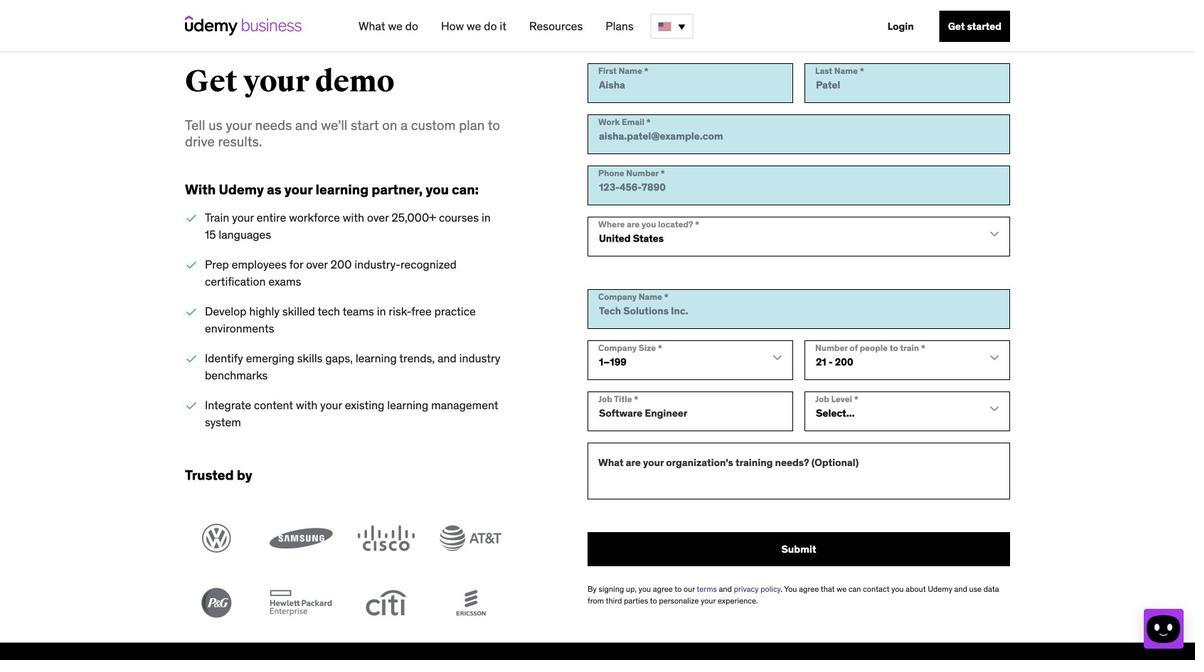 Task type: locate. For each thing, give the bounding box(es) containing it.
ericsson logo image
[[439, 589, 502, 619]]

Company Name * text field
[[588, 290, 1010, 329]]

udemy business image
[[185, 16, 302, 36]]

volkswagen logo image
[[185, 524, 248, 554]]

cisco logo image
[[354, 524, 418, 554]]

Job Title* text field
[[588, 392, 793, 432]]

Work Email * email field
[[588, 115, 1010, 154]]

p&g logo image
[[185, 589, 248, 619]]

hewlett packard enterprise logo image
[[270, 589, 333, 619]]

footer element
[[185, 644, 1010, 661]]

First Name * text field
[[588, 63, 793, 103]]



Task type: describe. For each thing, give the bounding box(es) containing it.
samsung logo image
[[270, 524, 333, 554]]

at&t logo image
[[439, 524, 502, 554]]

citi logo image
[[354, 589, 418, 619]]

Phone Number * telephone field
[[588, 166, 1010, 206]]

Last Name * text field
[[805, 63, 1010, 103]]

What are your organization's training needs? text field
[[588, 443, 1010, 500]]

menu navigation
[[347, 0, 1010, 53]]



Task type: vqa. For each thing, say whether or not it's contained in the screenshot.
first employees
no



